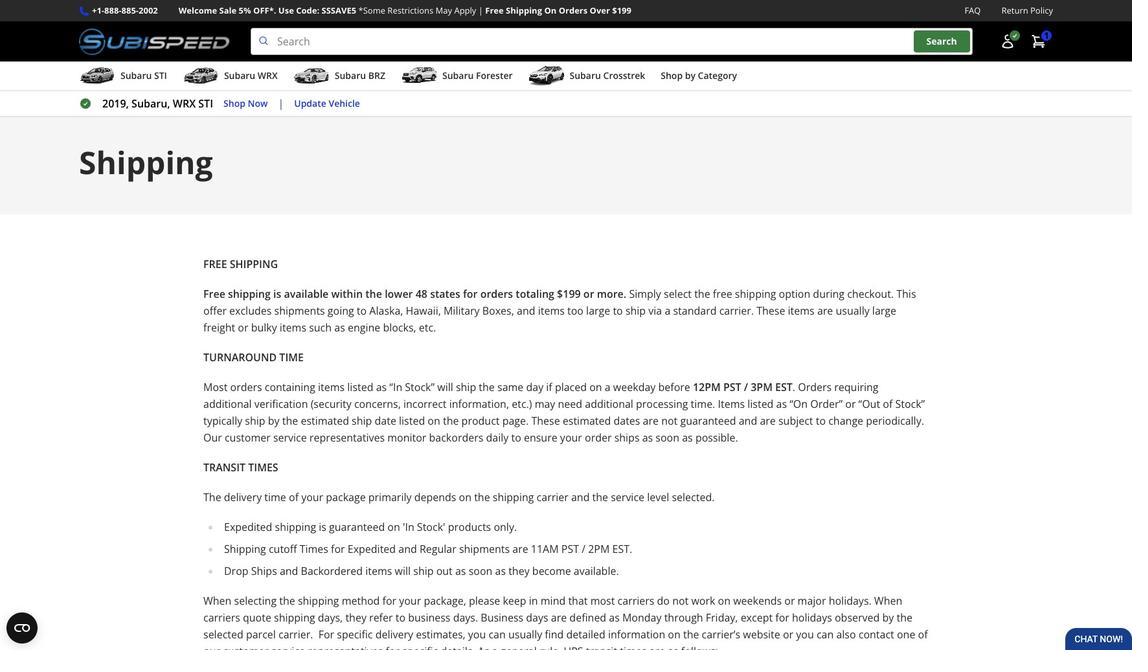Task type: describe. For each thing, give the bounding box(es) containing it.
by inside shop by category dropdown button
[[685, 69, 696, 82]]

0 horizontal spatial of
[[289, 490, 299, 505]]

subaru wrx button
[[183, 64, 278, 90]]

and right carrier
[[571, 490, 590, 505]]

as right out
[[455, 564, 466, 579]]

as down most
[[609, 611, 620, 625]]

information,
[[449, 397, 509, 411]]

for up military
[[463, 287, 478, 301]]

same
[[498, 380, 524, 395]]

items down totaling
[[538, 304, 565, 318]]

shipping for shipping
[[79, 141, 213, 183]]

use
[[278, 5, 294, 16]]

if
[[546, 380, 552, 395]]

1 vertical spatial soon
[[469, 564, 493, 579]]

page.
[[502, 414, 529, 428]]

details.
[[441, 645, 475, 650]]

guaranteed inside . orders requiring additional verification (security concerns, incorrect information, etc.) may need additional processing time. items listed as "on order" or "out of stock" typically ship by the estimated ship date listed on the product page. these estimated dates are not guaranteed and are subject to change periodically. our customer service representatives monitor backorders daily to ensure your order ships as soon as possible.
[[680, 414, 736, 428]]

code:
[[296, 5, 319, 16]]

free
[[203, 257, 227, 272]]

usually inside when selecting the shipping method for your package, please keep in mind that most carriers do not work on weekends or major holidays. when carriers quote shipping days, they refer to business days. business days are defined as monday through friday, except for holidays observed by the selected parcel carrier.  for specific delivery estimates, you can usually find detailed information on the carrier's website or you can also contact one of our customer service representatives for specific details. as a general rule, ups transit times are as follows:
[[508, 628, 542, 642]]

backorders
[[429, 431, 483, 445]]

within
[[331, 287, 363, 301]]

information
[[608, 628, 665, 642]]

48
[[416, 287, 428, 301]]

1 horizontal spatial $199
[[612, 5, 632, 16]]

carrier.
[[719, 304, 754, 318]]

ship inside simply select the free shipping option during checkout. this offer excludes shipments going to alaska, hawaii, military boxes, and items too large to ship via a standard carrier. these items are usually large freight or bulky items such as engine blocks, etc.
[[626, 304, 646, 318]]

states
[[430, 287, 460, 301]]

before
[[658, 380, 690, 395]]

to down page.
[[511, 431, 521, 445]]

placed
[[555, 380, 587, 395]]

blocks,
[[383, 321, 416, 335]]

these inside . orders requiring additional verification (security concerns, incorrect information, etc.) may need additional processing time. items listed as "on order" or "out of stock" typically ship by the estimated ship date listed on the product page. these estimated dates are not guaranteed and are subject to change periodically. our customer service representatives monitor backorders daily to ensure your order ships as soon as possible.
[[531, 414, 560, 428]]

subaru,
[[132, 97, 170, 111]]

or inside simply select the free shipping option during checkout. this offer excludes shipments going to alaska, hawaii, military boxes, and items too large to ship via a standard carrier. these items are usually large freight or bulky items such as engine blocks, etc.
[[238, 321, 248, 335]]

for up the backordered
[[331, 542, 345, 557]]

subject
[[779, 414, 813, 428]]

the down verification
[[282, 414, 298, 428]]

open widget image
[[6, 613, 38, 644]]

the up "follows:"
[[683, 628, 699, 642]]

on inside . orders requiring additional verification (security concerns, incorrect information, etc.) may need additional processing time. items listed as "on order" or "out of stock" typically ship by the estimated ship date listed on the product page. these estimated dates are not guaranteed and are subject to change periodically. our customer service representatives monitor backorders daily to ensure your order ships as soon as possible.
[[428, 414, 440, 428]]

on right "depends"
[[459, 490, 472, 505]]

update vehicle button
[[294, 96, 360, 111]]

return
[[1002, 5, 1028, 16]]

"out
[[859, 397, 880, 411]]

not inside when selecting the shipping method for your package, please keep in mind that most carriers do not work on weekends or major holidays. when carriers quote shipping days, they refer to business days. business days are defined as monday through friday, except for holidays observed by the selected parcel carrier.  for specific delivery estimates, you can usually find detailed information on the carrier's website or you can also contact one of our customer service representatives for specific details. as a general rule, ups transit times are as follows:
[[672, 594, 689, 608]]

cutoff
[[269, 542, 297, 557]]

subaru for subaru wrx
[[224, 69, 255, 82]]

typically
[[203, 414, 242, 428]]

is for guaranteed
[[319, 520, 326, 535]]

ship down verification
[[245, 414, 265, 428]]

'in
[[403, 520, 414, 535]]

your inside . orders requiring additional verification (security concerns, incorrect information, etc.) may need additional processing time. items listed as "on order" or "out of stock" typically ship by the estimated ship date listed on the product page. these estimated dates are not guaranteed and are subject to change periodically. our customer service representatives monitor backorders daily to ensure your order ships as soon as possible.
[[560, 431, 582, 445]]

for
[[319, 628, 334, 642]]

on down through
[[668, 628, 681, 642]]

subispeed logo image
[[79, 28, 230, 55]]

weekends
[[733, 594, 782, 608]]

out
[[436, 564, 453, 579]]

on up friday,
[[718, 594, 731, 608]]

1 vertical spatial sti
[[198, 97, 213, 111]]

are down processing
[[643, 414, 659, 428]]

selecting
[[234, 594, 277, 608]]

find
[[545, 628, 564, 642]]

subaru for subaru sti
[[120, 69, 152, 82]]

shipping up days,
[[298, 594, 339, 608]]

free shipping is available within the lower 48 states for orders totaling $199 or more.
[[203, 287, 627, 301]]

1 vertical spatial service
[[611, 490, 645, 505]]

turnaround
[[203, 351, 277, 365]]

shipping up the excludes
[[228, 287, 271, 301]]

1 horizontal spatial expedited
[[348, 542, 396, 557]]

monitor
[[388, 431, 426, 445]]

0 vertical spatial /
[[744, 380, 748, 395]]

on left 'in
[[388, 520, 400, 535]]

regular
[[420, 542, 457, 557]]

shipping up cutoff
[[275, 520, 316, 535]]

service inside . orders requiring additional verification (security concerns, incorrect information, etc.) may need additional processing time. items listed as "on order" or "out of stock" typically ship by the estimated ship date listed on the product page. these estimated dates are not guaranteed and are subject to change periodically. our customer service representatives monitor backorders daily to ensure your order ships as soon as possible.
[[273, 431, 307, 445]]

+1-888-885-2002 link
[[92, 4, 158, 18]]

a subaru crosstrek thumbnail image image
[[528, 66, 565, 86]]

subaru sti button
[[79, 64, 167, 90]]

ensure
[[524, 431, 558, 445]]

0 horizontal spatial |
[[278, 97, 284, 111]]

0 vertical spatial specific
[[337, 628, 373, 642]]

to up engine
[[357, 304, 367, 318]]

alaska,
[[369, 304, 403, 318]]

2 vertical spatial listed
[[399, 414, 425, 428]]

2 you from the left
[[796, 628, 814, 642]]

the up one
[[897, 611, 913, 625]]

observed
[[835, 611, 880, 625]]

2pm
[[588, 542, 610, 557]]

or left major
[[785, 594, 795, 608]]

0 horizontal spatial listed
[[347, 380, 373, 395]]

possible.
[[696, 431, 738, 445]]

0 vertical spatial expedited
[[224, 520, 272, 535]]

0 vertical spatial shipping
[[506, 5, 542, 16]]

representatives inside . orders requiring additional verification (security concerns, incorrect information, etc.) may need additional processing time. items listed as "on order" or "out of stock" typically ship by the estimated ship date listed on the product page. these estimated dates are not guaranteed and are subject to change periodically. our customer service representatives monitor backorders daily to ensure your order ships as soon as possible.
[[310, 431, 385, 445]]

shop for shop by category
[[661, 69, 683, 82]]

5%
[[239, 5, 251, 16]]

days.
[[453, 611, 478, 625]]

the inside simply select the free shipping option during checkout. this offer excludes shipments going to alaska, hawaii, military boxes, and items too large to ship via a standard carrier. these items are usually large freight or bulky items such as engine blocks, etc.
[[695, 287, 710, 301]]

2 additional from the left
[[585, 397, 633, 411]]

the up information,
[[479, 380, 495, 395]]

items up (security
[[318, 380, 345, 395]]

hawaii,
[[406, 304, 441, 318]]

times
[[300, 542, 328, 557]]

subaru for subaru forester
[[442, 69, 474, 82]]

0 vertical spatial orders
[[559, 5, 588, 16]]

1 horizontal spatial shipments
[[459, 542, 510, 557]]

when selecting the shipping method for your package, please keep in mind that most carriers do not work on weekends or major holidays. when carriers quote shipping days, they refer to business days. business days are defined as monday through friday, except for holidays observed by the selected parcel carrier.  for specific delivery estimates, you can usually find detailed information on the carrier's website or you can also contact one of our customer service representatives for specific details. as a general rule, ups transit times are as follows:
[[203, 594, 928, 650]]

search input field
[[251, 28, 973, 55]]

carrier's
[[702, 628, 741, 642]]

brz
[[368, 69, 385, 82]]

shop for shop now
[[224, 97, 245, 109]]

ship down concerns,
[[352, 414, 372, 428]]

contact
[[859, 628, 894, 642]]

the delivery time of your package primarily depends on the shipping carrier and the service level selected.
[[203, 490, 715, 505]]

times
[[620, 645, 647, 650]]

for right except
[[776, 611, 790, 625]]

representatives inside when selecting the shipping method for your package, please keep in mind that most carriers do not work on weekends or major holidays. when carriers quote shipping days, they refer to business days. business days are defined as monday through friday, except for holidays observed by the selected parcel carrier.  for specific delivery estimates, you can usually find detailed information on the carrier's website or you can also contact one of our customer service representatives for specific details. as a general rule, ups transit times are as follows:
[[308, 645, 383, 650]]

keep
[[503, 594, 526, 608]]

sti inside dropdown button
[[154, 69, 167, 82]]

faq
[[965, 5, 981, 16]]

or up too
[[584, 287, 594, 301]]

0 horizontal spatial delivery
[[224, 490, 262, 505]]

available
[[284, 287, 329, 301]]

a subaru brz thumbnail image image
[[293, 66, 330, 86]]

885-
[[121, 5, 139, 16]]

0 vertical spatial will
[[437, 380, 453, 395]]

free
[[713, 287, 732, 301]]

stock'
[[417, 520, 445, 535]]

are left subject
[[760, 414, 776, 428]]

wrx inside 'dropdown button'
[[258, 69, 278, 82]]

0 vertical spatial stock"
[[405, 380, 435, 395]]

1 vertical spatial $199
[[557, 287, 581, 301]]

totaling
[[516, 287, 554, 301]]

1 you from the left
[[468, 628, 486, 642]]

0 horizontal spatial /
[[582, 542, 586, 557]]

shipping for shipping cutoff times for expedited and regular shipments are 11am pst / 2pm est.
[[224, 542, 266, 557]]

a subaru sti thumbnail image image
[[79, 66, 115, 86]]

engine
[[348, 321, 380, 335]]

simply select the free shipping option during checkout. this offer excludes shipments going to alaska, hawaii, military boxes, and items too large to ship via a standard carrier. these items are usually large freight or bulky items such as engine blocks, etc.
[[203, 287, 916, 335]]

ship left out
[[413, 564, 434, 579]]

subaru brz button
[[293, 64, 385, 90]]

shipping left days,
[[274, 611, 315, 625]]

except
[[741, 611, 773, 625]]

by inside . orders requiring additional verification (security concerns, incorrect information, etc.) may need additional processing time. items listed as "on order" or "out of stock" typically ship by the estimated ship date listed on the product page. these estimated dates are not guaranteed and are subject to change periodically. our customer service representatives monitor backorders daily to ensure your order ships as soon as possible.
[[268, 414, 280, 428]]

1 estimated from the left
[[301, 414, 349, 428]]

as right ships
[[642, 431, 653, 445]]

as up keep
[[495, 564, 506, 579]]

0 vertical spatial they
[[509, 564, 530, 579]]

1 can from the left
[[489, 628, 506, 642]]

product
[[462, 414, 500, 428]]

subaru forester
[[442, 69, 513, 82]]

the right selecting
[[279, 594, 295, 608]]

2 horizontal spatial listed
[[748, 397, 774, 411]]

update vehicle
[[294, 97, 360, 109]]

"in
[[390, 380, 402, 395]]

are up find
[[551, 611, 567, 625]]

2 estimated from the left
[[563, 414, 611, 428]]

delivery inside when selecting the shipping method for your package, please keep in mind that most carriers do not work on weekends or major holidays. when carriers quote shipping days, they refer to business days. business days are defined as monday through friday, except for holidays observed by the selected parcel carrier.  for specific delivery estimates, you can usually find detailed information on the carrier's website or you can also contact one of our customer service representatives for specific details. as a general rule, ups transit times are as follows:
[[375, 628, 413, 642]]

and down 'in
[[399, 542, 417, 557]]

to down more.
[[613, 304, 623, 318]]

days
[[526, 611, 548, 625]]

1 vertical spatial free
[[203, 287, 225, 301]]

time
[[264, 490, 286, 505]]

are right times
[[649, 645, 665, 650]]

and inside . orders requiring additional verification (security concerns, incorrect information, etc.) may need additional processing time. items listed as "on order" or "out of stock" typically ship by the estimated ship date listed on the product page. these estimated dates are not guaranteed and are subject to change periodically. our customer service representatives monitor backorders daily to ensure your order ships as soon as possible.
[[739, 414, 757, 428]]

items left such
[[280, 321, 306, 335]]

by inside when selecting the shipping method for your package, please keep in mind that most carriers do not work on weekends or major holidays. when carriers quote shipping days, they refer to business days. business days are defined as monday through friday, except for holidays observed by the selected parcel carrier.  for specific delivery estimates, you can usually find detailed information on the carrier's website or you can also contact one of our customer service representatives for specific details. as a general rule, ups transit times are as follows:
[[883, 611, 894, 625]]

shipping up only.
[[493, 490, 534, 505]]

soon inside . orders requiring additional verification (security concerns, incorrect information, etc.) may need additional processing time. items listed as "on order" or "out of stock" typically ship by the estimated ship date listed on the product page. these estimated dates are not guaranteed and are subject to change periodically. our customer service representatives monitor backorders daily to ensure your order ships as soon as possible.
[[656, 431, 680, 445]]

drop ships and backordered items will ship out as soon as they become available. ​
[[224, 564, 622, 579]]

days,
[[318, 611, 343, 625]]

return policy
[[1002, 5, 1053, 16]]

level
[[647, 490, 669, 505]]

the up backorders
[[443, 414, 459, 428]]

subaru wrx
[[224, 69, 278, 82]]

0 horizontal spatial wrx
[[173, 97, 196, 111]]

subaru for subaru crosstrek
[[570, 69, 601, 82]]

0 vertical spatial free
[[485, 5, 504, 16]]

1 vertical spatial carriers
[[203, 611, 240, 625]]

for down refer
[[386, 645, 400, 650]]

as left "in
[[376, 380, 387, 395]]

1 horizontal spatial a
[[605, 380, 611, 395]]

available. ​
[[574, 564, 622, 579]]

over
[[590, 5, 610, 16]]

they inside when selecting the shipping method for your package, please keep in mind that most carriers do not work on weekends or major holidays. when carriers quote shipping days, they refer to business days. business days are defined as monday through friday, except for holidays observed by the selected parcel carrier.  for specific delivery estimates, you can usually find detailed information on the carrier's website or you can also contact one of our customer service representatives for specific details. as a general rule, ups transit times are as follows:
[[346, 611, 367, 625]]

shipments inside simply select the free shipping option during checkout. this offer excludes shipments going to alaska, hawaii, military boxes, and items too large to ship via a standard carrier. these items are usually large freight or bulky items such as engine blocks, etc.
[[274, 304, 325, 318]]

ship up information,
[[456, 380, 476, 395]]



Task type: vqa. For each thing, say whether or not it's contained in the screenshot.
bottom TG601A-
no



Task type: locate. For each thing, give the bounding box(es) containing it.
or right website
[[783, 628, 794, 642]]

time.
[[691, 397, 715, 411]]

0 vertical spatial representatives
[[310, 431, 385, 445]]

on right placed
[[590, 380, 602, 395]]

listed down 3pm
[[748, 397, 774, 411]]

1 horizontal spatial can
[[817, 628, 834, 642]]

1 horizontal spatial usually
[[836, 304, 870, 318]]

need
[[558, 397, 582, 411]]

ups
[[564, 645, 583, 650]]

shipments down products
[[459, 542, 510, 557]]

defined
[[570, 611, 606, 625]]

you
[[468, 628, 486, 642], [796, 628, 814, 642]]

0 vertical spatial shop
[[661, 69, 683, 82]]

stock" up incorrect
[[405, 380, 435, 395]]

representatives
[[310, 431, 385, 445], [308, 645, 383, 650]]

estimates,
[[416, 628, 466, 642]]

friday,
[[706, 611, 738, 625]]

0 vertical spatial carriers
[[618, 594, 655, 608]]

shipping inside simply select the free shipping option during checkout. this offer excludes shipments going to alaska, hawaii, military boxes, and items too large to ship via a standard carrier. these items are usually large freight or bulky items such as engine blocks, etc.
[[735, 287, 776, 301]]

1 button
[[1025, 29, 1053, 54]]

1 vertical spatial shipping
[[79, 141, 213, 183]]

1 horizontal spatial pst
[[724, 380, 741, 395]]

1 horizontal spatial additional
[[585, 397, 633, 411]]

1 vertical spatial they
[[346, 611, 367, 625]]

as
[[478, 645, 489, 650]]

1 vertical spatial representatives
[[308, 645, 383, 650]]

times
[[248, 461, 278, 475]]

1 vertical spatial by
[[268, 414, 280, 428]]

5 subaru from the left
[[570, 69, 601, 82]]

items down option
[[788, 304, 815, 318]]

1 horizontal spatial sti
[[198, 97, 213, 111]]

button image
[[1000, 34, 1016, 49]]

.
[[793, 380, 796, 395]]

additional up dates
[[585, 397, 633, 411]]

you up the as
[[468, 628, 486, 642]]

"on
[[790, 397, 808, 411]]

0 horizontal spatial they
[[346, 611, 367, 625]]

est
[[775, 380, 793, 395]]

dates
[[614, 414, 640, 428]]

of up periodically. on the bottom right of the page
[[883, 397, 893, 411]]

a
[[665, 304, 671, 318], [605, 380, 611, 395], [492, 645, 498, 650]]

a right the as
[[492, 645, 498, 650]]

shop left now
[[224, 97, 245, 109]]

order"
[[811, 397, 843, 411]]

1 vertical spatial orders
[[798, 380, 832, 395]]

2019, subaru, wrx sti
[[102, 97, 213, 111]]

the
[[203, 490, 221, 505]]

0 vertical spatial sti
[[154, 69, 167, 82]]

to right refer
[[396, 611, 406, 625]]

1 horizontal spatial of
[[883, 397, 893, 411]]

military
[[444, 304, 480, 318]]

to down order"
[[816, 414, 826, 428]]

888-
[[104, 5, 121, 16]]

and down totaling
[[517, 304, 535, 318]]

shop inside shop by category dropdown button
[[661, 69, 683, 82]]

your left package
[[301, 490, 323, 505]]

on
[[544, 5, 557, 16]]

guaranteed
[[680, 414, 736, 428], [329, 520, 385, 535]]

1 vertical spatial specific
[[402, 645, 438, 650]]

expedited down expedited shipping is guaranteed on 'in stock' products only.
[[348, 542, 396, 557]]

0 vertical spatial |
[[479, 5, 483, 16]]

shop now
[[224, 97, 268, 109]]

a inside simply select the free shipping option during checkout. this offer excludes shipments going to alaska, hawaii, military boxes, and items too large to ship via a standard carrier. these items are usually large freight or bulky items such as engine blocks, etc.
[[665, 304, 671, 318]]

a left weekday
[[605, 380, 611, 395]]

search
[[927, 35, 957, 48]]

the up standard
[[695, 287, 710, 301]]

customer down typically
[[225, 431, 271, 445]]

1 vertical spatial wrx
[[173, 97, 196, 111]]

2 vertical spatial your
[[399, 594, 421, 608]]

orders
[[480, 287, 513, 301], [230, 380, 262, 395]]

your left order
[[560, 431, 582, 445]]

0 vertical spatial by
[[685, 69, 696, 82]]

/ left 2pm
[[582, 542, 586, 557]]

orders up order"
[[798, 380, 832, 395]]

simply
[[629, 287, 661, 301]]

or
[[584, 287, 594, 301], [238, 321, 248, 335], [846, 397, 856, 411], [785, 594, 795, 608], [783, 628, 794, 642]]

0 vertical spatial delivery
[[224, 490, 262, 505]]

when up selected
[[203, 594, 232, 608]]

by
[[685, 69, 696, 82], [268, 414, 280, 428], [883, 611, 894, 625]]

0 horizontal spatial shipments
[[274, 304, 325, 318]]

sale
[[219, 5, 237, 16]]

service down the 'parcel'
[[271, 645, 305, 650]]

not down processing
[[662, 414, 678, 428]]

items up method
[[366, 564, 392, 579]]

4 subaru from the left
[[442, 69, 474, 82]]

the
[[366, 287, 382, 301], [695, 287, 710, 301], [479, 380, 495, 395], [282, 414, 298, 428], [443, 414, 459, 428], [474, 490, 490, 505], [592, 490, 608, 505], [279, 594, 295, 608], [897, 611, 913, 625], [683, 628, 699, 642]]

selected.
[[672, 490, 715, 505]]

1 horizontal spatial |
[[479, 5, 483, 16]]

too
[[567, 304, 584, 318]]

0 vertical spatial listed
[[347, 380, 373, 395]]

subaru left forester
[[442, 69, 474, 82]]

1 vertical spatial these
[[531, 414, 560, 428]]

1 vertical spatial listed
[[748, 397, 774, 411]]

*some
[[359, 5, 385, 16]]

are left 11am
[[513, 542, 528, 557]]

most
[[591, 594, 615, 608]]

2 horizontal spatial a
[[665, 304, 671, 318]]

0 vertical spatial customer
[[225, 431, 271, 445]]

estimated up order
[[563, 414, 611, 428]]

a subaru forester thumbnail image image
[[401, 66, 437, 86]]

2 subaru from the left
[[224, 69, 255, 82]]

0 vertical spatial of
[[883, 397, 893, 411]]

vehicle
[[329, 97, 360, 109]]

please
[[469, 594, 500, 608]]

estimated down (security
[[301, 414, 349, 428]]

listed up concerns,
[[347, 380, 373, 395]]

1 horizontal spatial large
[[872, 304, 897, 318]]

customer inside . orders requiring additional verification (security concerns, incorrect information, etc.) may need additional processing time. items listed as "on order" or "out of stock" typically ship by the estimated ship date listed on the product page. these estimated dates are not guaranteed and are subject to change periodically. our customer service representatives monitor backorders daily to ensure your order ships as soon as possible.
[[225, 431, 271, 445]]

periodically.
[[866, 414, 924, 428]]

turnaround time
[[203, 351, 304, 365]]

carriers
[[618, 594, 655, 608], [203, 611, 240, 625]]

0 horizontal spatial you
[[468, 628, 486, 642]]

1 horizontal spatial orders
[[798, 380, 832, 395]]

$199 right over in the top right of the page
[[612, 5, 632, 16]]

for up refer
[[383, 594, 396, 608]]

subaru inside 'dropdown button'
[[224, 69, 255, 82]]

0 vertical spatial guaranteed
[[680, 414, 736, 428]]

0 vertical spatial usually
[[836, 304, 870, 318]]

0 horizontal spatial expedited
[[224, 520, 272, 535]]

ship down the simply
[[626, 304, 646, 318]]

0 horizontal spatial additional
[[203, 397, 252, 411]]

now
[[248, 97, 268, 109]]

can down business
[[489, 628, 506, 642]]

specific
[[337, 628, 373, 642], [402, 645, 438, 650]]

delivery down transit times
[[224, 490, 262, 505]]

0 horizontal spatial specific
[[337, 628, 373, 642]]

carriers up monday
[[618, 594, 655, 608]]

can
[[489, 628, 506, 642], [817, 628, 834, 642]]

11am
[[531, 542, 559, 557]]

1 horizontal spatial by
[[685, 69, 696, 82]]

soon down processing
[[656, 431, 680, 445]]

carrier
[[537, 490, 569, 505]]

daily
[[486, 431, 509, 445]]

processing
[[636, 397, 688, 411]]

additional up typically
[[203, 397, 252, 411]]

1 vertical spatial will
[[395, 564, 411, 579]]

3 subaru from the left
[[335, 69, 366, 82]]

delivery down refer
[[375, 628, 413, 642]]

2 when from the left
[[874, 594, 903, 608]]

1 vertical spatial of
[[289, 490, 299, 505]]

usually up general
[[508, 628, 542, 642]]

ships
[[251, 564, 277, 579]]

3pm
[[751, 380, 773, 395]]

freight
[[203, 321, 235, 335]]

incorrect
[[404, 397, 447, 411]]

shipping left on
[[506, 5, 542, 16]]

1 horizontal spatial soon
[[656, 431, 680, 445]]

0 horizontal spatial when
[[203, 594, 232, 608]]

0 horizontal spatial soon
[[469, 564, 493, 579]]

by up contact at the bottom of page
[[883, 611, 894, 625]]

2 horizontal spatial shipping
[[506, 5, 542, 16]]

1 vertical spatial guaranteed
[[329, 520, 385, 535]]

service left level
[[611, 490, 645, 505]]

subaru forester button
[[401, 64, 513, 90]]

expedited
[[224, 520, 272, 535], [348, 542, 396, 557]]

. orders requiring additional verification (security concerns, incorrect information, etc.) may need additional processing time. items listed as "on order" or "out of stock" typically ship by the estimated ship date listed on the product page. these estimated dates are not guaranteed and are subject to change periodically. our customer service representatives monitor backorders daily to ensure your order ships as soon as possible.
[[203, 380, 925, 445]]

return policy link
[[1002, 4, 1053, 18]]

your inside when selecting the shipping method for your package, please keep in mind that most carriers do not work on weekends or major holidays. when carriers quote shipping days, they refer to business days. business days are defined as monday through friday, except for holidays observed by the selected parcel carrier.  for specific delivery estimates, you can usually find detailed information on the carrier's website or you can also contact one of our customer service representatives for specific details. as a general rule, ups transit times are as follows:
[[399, 594, 421, 608]]

selected
[[203, 628, 243, 642]]

0 horizontal spatial pst
[[561, 542, 579, 557]]

1 subaru from the left
[[120, 69, 152, 82]]

1 horizontal spatial carriers
[[618, 594, 655, 608]]

2 horizontal spatial by
[[883, 611, 894, 625]]

/ left 3pm
[[744, 380, 748, 395]]

by left category
[[685, 69, 696, 82]]

large down checkout.
[[872, 304, 897, 318]]

and inside simply select the free shipping option during checkout. this offer excludes shipments going to alaska, hawaii, military boxes, and items too large to ship via a standard carrier. these items are usually large freight or bulky items such as engine blocks, etc.
[[517, 304, 535, 318]]

0 horizontal spatial can
[[489, 628, 506, 642]]

forester
[[476, 69, 513, 82]]

to
[[357, 304, 367, 318], [613, 304, 623, 318], [816, 414, 826, 428], [511, 431, 521, 445], [396, 611, 406, 625]]

usually inside simply select the free shipping option during checkout. this offer excludes shipments going to alaska, hawaii, military boxes, and items too large to ship via a standard carrier. these items are usually large freight or bulky items such as engine blocks, etc.
[[836, 304, 870, 318]]

and down cutoff
[[280, 564, 298, 579]]

shipping up 'carrier.'
[[735, 287, 776, 301]]

2 vertical spatial service
[[271, 645, 305, 650]]

1 vertical spatial is
[[319, 520, 326, 535]]

delivery
[[224, 490, 262, 505], [375, 628, 413, 642]]

stock"
[[405, 380, 435, 395], [896, 397, 925, 411]]

2 large from the left
[[872, 304, 897, 318]]

orders right on
[[559, 5, 588, 16]]

will up incorrect
[[437, 380, 453, 395]]

0 vertical spatial soon
[[656, 431, 680, 445]]

carriers up selected
[[203, 611, 240, 625]]

shipping
[[230, 257, 278, 272]]

of right one
[[918, 628, 928, 642]]

shop
[[661, 69, 683, 82], [224, 97, 245, 109]]

or down the excludes
[[238, 321, 248, 335]]

lower
[[385, 287, 413, 301]]

$199 up too
[[557, 287, 581, 301]]

1 vertical spatial your
[[301, 490, 323, 505]]

0 vertical spatial service
[[273, 431, 307, 445]]

is for available
[[273, 287, 281, 301]]

that
[[568, 594, 588, 608]]

to inside when selecting the shipping method for your package, please keep in mind that most carriers do not work on weekends or major holidays. when carriers quote shipping days, they refer to business days. business days are defined as monday through friday, except for holidays observed by the selected parcel carrier.  for specific delivery estimates, you can usually find detailed information on the carrier's website or you can also contact one of our customer service representatives for specific details. as a general rule, ups transit times are as follows:
[[396, 611, 406, 625]]

subaru left crosstrek
[[570, 69, 601, 82]]

0 vertical spatial wrx
[[258, 69, 278, 82]]

1 horizontal spatial guaranteed
[[680, 414, 736, 428]]

large down more.
[[586, 304, 610, 318]]

transit times
[[203, 461, 278, 475]]

0 horizontal spatial usually
[[508, 628, 542, 642]]

subaru up 'subaru,'
[[120, 69, 152, 82]]

subaru for subaru brz
[[335, 69, 366, 82]]

0 vertical spatial not
[[662, 414, 678, 428]]

most orders containing items listed as "in stock" will ship the same day if placed on a weekday before 12pm pst / 3pm est
[[203, 380, 793, 395]]

may
[[436, 5, 452, 16]]

1 horizontal spatial /
[[744, 380, 748, 395]]

your up business at the left bottom
[[399, 594, 421, 608]]

0 vertical spatial pst
[[724, 380, 741, 395]]

0 horizontal spatial sti
[[154, 69, 167, 82]]

customer inside when selecting the shipping method for your package, please keep in mind that most carriers do not work on weekends or major holidays. when carriers quote shipping days, they refer to business days. business days are defined as monday through friday, except for holidays observed by the selected parcel carrier.  for specific delivery estimates, you can usually find detailed information on the carrier's website or you can also contact one of our customer service representatives for specific details. as a general rule, ups transit times are as follows:
[[223, 645, 269, 650]]

these down option
[[757, 304, 785, 318]]

free up the offer
[[203, 287, 225, 301]]

0 horizontal spatial shop
[[224, 97, 245, 109]]

specific right for
[[337, 628, 373, 642]]

2 vertical spatial of
[[918, 628, 928, 642]]

1 vertical spatial |
[[278, 97, 284, 111]]

1 vertical spatial expedited
[[348, 542, 396, 557]]

est.
[[612, 542, 632, 557]]

0 horizontal spatial a
[[492, 645, 498, 650]]

of inside . orders requiring additional verification (security concerns, incorrect information, etc.) may need additional processing time. items listed as "on order" or "out of stock" typically ship by the estimated ship date listed on the product page. these estimated dates are not guaranteed and are subject to change periodically. our customer service representatives monitor backorders daily to ensure your order ships as soon as possible.
[[883, 397, 893, 411]]

soon
[[656, 431, 680, 445], [469, 564, 493, 579]]

0 vertical spatial $199
[[612, 5, 632, 16]]

package,
[[424, 594, 466, 608]]

1 horizontal spatial your
[[399, 594, 421, 608]]

the up products
[[474, 490, 490, 505]]

our
[[203, 645, 220, 650]]

1 vertical spatial orders
[[230, 380, 262, 395]]

shipments down available
[[274, 304, 325, 318]]

1 horizontal spatial delivery
[[375, 628, 413, 642]]

via
[[649, 304, 662, 318]]

shop by category button
[[661, 64, 737, 90]]

1 horizontal spatial stock"
[[896, 397, 925, 411]]

0 horizontal spatial orders
[[559, 5, 588, 16]]

as down est
[[776, 397, 787, 411]]

1 vertical spatial shop
[[224, 97, 245, 109]]

through
[[664, 611, 703, 625]]

the right carrier
[[592, 490, 608, 505]]

1 vertical spatial usually
[[508, 628, 542, 642]]

as left 'possible.'
[[682, 431, 693, 445]]

1 horizontal spatial listed
[[399, 414, 425, 428]]

representatives down (security
[[310, 431, 385, 445]]

2 can from the left
[[817, 628, 834, 642]]

expedited down 'time'
[[224, 520, 272, 535]]

shop inside shop now link
[[224, 97, 245, 109]]

and down "items"
[[739, 414, 757, 428]]

0 vertical spatial a
[[665, 304, 671, 318]]

by down verification
[[268, 414, 280, 428]]

0 vertical spatial these
[[757, 304, 785, 318]]

sti up 2019, subaru, wrx sti
[[154, 69, 167, 82]]

of inside when selecting the shipping method for your package, please keep in mind that most carriers do not work on weekends or major holidays. when carriers quote shipping days, they refer to business days. business days are defined as monday through friday, except for holidays observed by the selected parcel carrier.  for specific delivery estimates, you can usually find detailed information on the carrier's website or you can also contact one of our customer service representatives for specific details. as a general rule, ups transit times are as follows:
[[918, 628, 928, 642]]

when up observed
[[874, 594, 903, 608]]

1 when from the left
[[203, 594, 232, 608]]

when
[[203, 594, 232, 608], [874, 594, 903, 608]]

1 large from the left
[[586, 304, 610, 318]]

usually down checkout.
[[836, 304, 870, 318]]

large
[[586, 304, 610, 318], [872, 304, 897, 318]]

1 vertical spatial shipments
[[459, 542, 510, 557]]

service inside when selecting the shipping method for your package, please keep in mind that most carriers do not work on weekends or major holidays. when carriers quote shipping days, they refer to business days. business days are defined as monday through friday, except for holidays observed by the selected parcel carrier.  for specific delivery estimates, you can usually find detailed information on the carrier's website or you can also contact one of our customer service representatives for specific details. as a general rule, ups transit times are as follows:
[[271, 645, 305, 650]]

policy
[[1031, 5, 1053, 16]]

they up keep
[[509, 564, 530, 579]]

the up alaska,
[[366, 287, 382, 301]]

0 vertical spatial your
[[560, 431, 582, 445]]

also
[[837, 628, 856, 642]]

or inside . orders requiring additional verification (security concerns, incorrect information, etc.) may need additional processing time. items listed as "on order" or "out of stock" typically ship by the estimated ship date listed on the product page. these estimated dates are not guaranteed and are subject to change periodically. our customer service representatives monitor backorders daily to ensure your order ships as soon as possible.
[[846, 397, 856, 411]]

0 horizontal spatial estimated
[[301, 414, 349, 428]]

a inside when selecting the shipping method for your package, please keep in mind that most carriers do not work on weekends or major holidays. when carriers quote shipping days, they refer to business days. business days are defined as monday through friday, except for holidays observed by the selected parcel carrier.  for specific delivery estimates, you can usually find detailed information on the carrier's website or you can also contact one of our customer service representatives for specific details. as a general rule, ups transit times are as follows:
[[492, 645, 498, 650]]

detailed
[[567, 628, 606, 642]]

1 horizontal spatial orders
[[480, 287, 513, 301]]

1 horizontal spatial they
[[509, 564, 530, 579]]

or up 'change'
[[846, 397, 856, 411]]

are inside simply select the free shipping option during checkout. this offer excludes shipments going to alaska, hawaii, military boxes, and items too large to ship via a standard carrier. these items are usually large freight or bulky items such as engine blocks, etc.
[[817, 304, 833, 318]]

stock" up periodically. on the bottom right of the page
[[896, 397, 925, 411]]

drop
[[224, 564, 248, 579]]

1 vertical spatial a
[[605, 380, 611, 395]]

are
[[817, 304, 833, 318], [643, 414, 659, 428], [760, 414, 776, 428], [513, 542, 528, 557], [551, 611, 567, 625], [649, 645, 665, 650]]

free shipping
[[203, 257, 278, 272]]

orders down turnaround
[[230, 380, 262, 395]]

orders inside . orders requiring additional verification (security concerns, incorrect information, etc.) may need additional processing time. items listed as "on order" or "out of stock" typically ship by the estimated ship date listed on the product page. these estimated dates are not guaranteed and are subject to change periodically. our customer service representatives monitor backorders daily to ensure your order ships as soon as possible.
[[798, 380, 832, 395]]

as inside simply select the free shipping option during checkout. this offer excludes shipments going to alaska, hawaii, military boxes, and items too large to ship via a standard carrier. these items are usually large freight or bulky items such as engine blocks, etc.
[[334, 321, 345, 335]]

1 horizontal spatial specific
[[402, 645, 438, 650]]

0 horizontal spatial shipping
[[79, 141, 213, 183]]

0 horizontal spatial will
[[395, 564, 411, 579]]

may
[[535, 397, 555, 411]]

these inside simply select the free shipping option during checkout. this offer excludes shipments going to alaska, hawaii, military boxes, and items too large to ship via a standard carrier. these items are usually large freight or bulky items such as engine blocks, etc.
[[757, 304, 785, 318]]

0 horizontal spatial your
[[301, 490, 323, 505]]

not inside . orders requiring additional verification (security concerns, incorrect information, etc.) may need additional processing time. items listed as "on order" or "out of stock" typically ship by the estimated ship date listed on the product page. these estimated dates are not guaranteed and are subject to change periodically. our customer service representatives monitor backorders daily to ensure your order ships as soon as possible.
[[662, 414, 678, 428]]

as down going
[[334, 321, 345, 335]]

1 additional from the left
[[203, 397, 252, 411]]

stock" inside . orders requiring additional verification (security concerns, incorrect information, etc.) may need additional processing time. items listed as "on order" or "out of stock" typically ship by the estimated ship date listed on the product page. these estimated dates are not guaranteed and are subject to change periodically. our customer service representatives monitor backorders daily to ensure your order ships as soon as possible.
[[896, 397, 925, 411]]

| right now
[[278, 97, 284, 111]]

pst right 11am
[[561, 542, 579, 557]]

0 horizontal spatial guaranteed
[[329, 520, 385, 535]]

1 horizontal spatial free
[[485, 5, 504, 16]]

method
[[342, 594, 380, 608]]

a subaru wrx thumbnail image image
[[183, 66, 219, 86]]

as left "follows:"
[[668, 645, 679, 650]]



